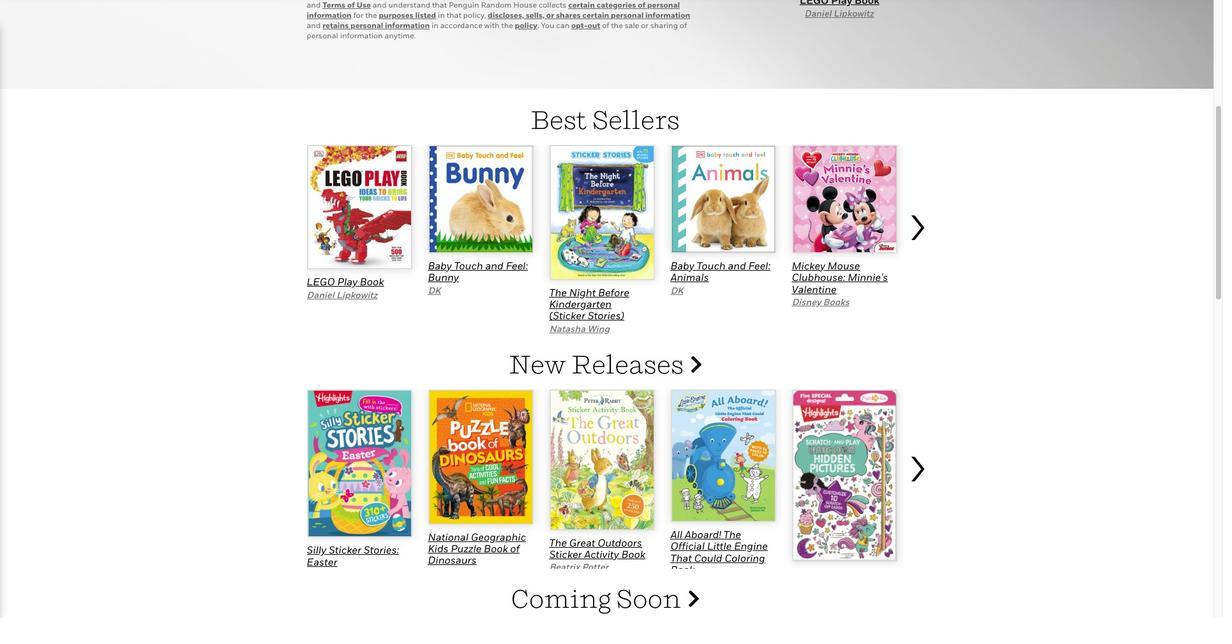 Task type: vqa. For each thing, say whether or not it's contained in the screenshot.
DK link associated with Baby Touch and Feel: Bunny
yes



Task type: locate. For each thing, give the bounding box(es) containing it.
0 horizontal spatial touch
[[454, 259, 483, 272]]

dk link for baby touch and feel: bunny
[[428, 285, 441, 296]]

retains
[[323, 20, 349, 30]]

0 horizontal spatial or
[[547, 10, 554, 20]]

0 vertical spatial or
[[547, 10, 554, 20]]

1 horizontal spatial daniel lipkowitz link
[[805, 8, 875, 19]]

scratch-
[[792, 568, 833, 580]]

› link
[[907, 185, 933, 335], [907, 426, 933, 569]]

1 dk from the left
[[428, 285, 441, 296]]

night
[[570, 286, 596, 299]]

of up sale
[[638, 0, 646, 10]]

activity
[[585, 548, 619, 561]]

the up coloring
[[724, 528, 742, 541]]

dk down animals
[[671, 285, 684, 296]]

play right scratch-
[[856, 568, 876, 580]]

0 vertical spatial › link
[[907, 185, 933, 335]]

book right activity
[[622, 548, 646, 561]]

0 horizontal spatial lipkowitz
[[337, 289, 378, 300]]

lego play book link
[[307, 275, 384, 288]]

› for mickey mouse clubhouse: minnie's valentine
[[907, 190, 928, 252]]

disney
[[792, 296, 822, 307]]

engine
[[734, 540, 768, 553]]

feel: inside baby touch and feel: animals dk
[[749, 259, 771, 272]]

before
[[599, 286, 630, 299]]

of
[[638, 0, 646, 10], [602, 20, 610, 30], [680, 20, 687, 30], [511, 542, 520, 555]]

0 vertical spatial daniel lipkowitz link
[[805, 8, 875, 19]]

geographic
[[471, 531, 526, 543]]

0 vertical spatial play
[[338, 275, 358, 288]]

the
[[365, 10, 377, 20], [502, 20, 513, 30], [611, 20, 623, 30]]

baby touch and feel: animals image
[[671, 145, 776, 253]]

the for the great outdoors sticker activity book
[[550, 536, 567, 549]]

could
[[695, 552, 723, 565]]

the great outdoors sticker activity book beatrix potter
[[550, 536, 646, 573]]

play
[[338, 275, 358, 288], [856, 568, 876, 580]]

touch inside baby touch and feel: bunny dk
[[454, 259, 483, 272]]

2 › from the top
[[907, 432, 928, 493]]

of right out
[[602, 20, 610, 30]]

sticker
[[329, 544, 362, 557], [550, 548, 582, 561]]

1 touch from the left
[[454, 259, 483, 272]]

the inside the great outdoors sticker activity book beatrix potter
[[550, 536, 567, 549]]

new releases link
[[509, 349, 702, 379]]

book down official
[[671, 563, 695, 576]]

1 vertical spatial lipkowitz
[[337, 289, 378, 300]]

mickey mouse clubhouse: minnie's valentine link
[[792, 259, 888, 296]]

with
[[485, 20, 500, 30]]

2 dk link from the left
[[671, 285, 684, 296]]

1 horizontal spatial and
[[486, 259, 504, 272]]

the inside the night before kindergarten (sticker stories) natasha wing
[[550, 286, 567, 299]]

the up retains personal information link
[[365, 10, 377, 20]]

national
[[428, 531, 469, 543]]

silly
[[307, 544, 327, 557]]

(sticker
[[550, 309, 586, 322]]

dk link
[[428, 285, 441, 296], [671, 285, 684, 296]]

silly sticker stories: easter image
[[307, 390, 412, 538]]

1 horizontal spatial lipkowitz
[[834, 8, 875, 19]]

0 horizontal spatial daniel lipkowitz link
[[307, 289, 378, 300]]

feel: inside baby touch and feel: bunny dk
[[506, 259, 528, 272]]

and
[[307, 20, 321, 30], [486, 259, 504, 272], [728, 259, 747, 272]]

0 vertical spatial ›
[[907, 190, 928, 252]]

of the sale or sharing of personal information anytime.
[[307, 20, 687, 40]]

1 horizontal spatial baby
[[671, 259, 695, 272]]

and right bunny
[[486, 259, 504, 272]]

0 vertical spatial certain
[[569, 0, 595, 10]]

categories
[[597, 0, 636, 10]]

accordance
[[441, 20, 483, 30]]

baby inside baby touch and feel: bunny dk
[[428, 259, 452, 272]]

certain up the discloses, sells, or shares certain personal information link at the top
[[569, 0, 595, 10]]

mickey mouse clubhouse: minnie's valentine image
[[792, 145, 898, 253]]

touch for bunny
[[454, 259, 483, 272]]

›
[[907, 190, 928, 252], [907, 432, 928, 493]]

dinosaurs
[[428, 554, 477, 567]]

national geographic kids puzzle book of dinosaurs image
[[428, 390, 534, 525]]

lipkowitz
[[834, 8, 875, 19], [337, 289, 378, 300]]

touch inside baby touch and feel: animals dk
[[697, 259, 726, 272]]

baby inside baby touch and feel: animals dk
[[671, 259, 695, 272]]

1 feel: from the left
[[506, 259, 528, 272]]

personal down retains
[[307, 31, 338, 40]]

personal
[[648, 0, 680, 10], [611, 10, 644, 20], [351, 20, 383, 30], [307, 31, 338, 40]]

the left sale
[[611, 20, 623, 30]]

clubhouse:
[[792, 271, 846, 284]]

discloses, sells, or shares certain personal information link
[[488, 10, 691, 20]]

0 horizontal spatial sticker
[[329, 544, 362, 557]]

information
[[307, 10, 352, 20], [646, 10, 691, 20], [385, 20, 430, 30], [340, 31, 383, 40]]

0 horizontal spatial and
[[307, 20, 321, 30]]

certain up out
[[583, 10, 610, 20]]

purposes listed link
[[379, 10, 436, 20]]

1 vertical spatial daniel lipkowitz link
[[307, 289, 378, 300]]

the inside of the sale or sharing of personal information anytime.
[[611, 20, 623, 30]]

0 horizontal spatial dk
[[428, 285, 441, 296]]

2 horizontal spatial the
[[611, 20, 623, 30]]

1 baby from the left
[[428, 259, 452, 272]]

› link for scratch-and-play unicorn hidden pictures
[[907, 426, 933, 569]]

1 horizontal spatial feel:
[[749, 259, 771, 272]]

dk down bunny
[[428, 285, 441, 296]]

daniel lipkowitz link
[[805, 8, 875, 19], [307, 289, 378, 300]]

baby
[[428, 259, 452, 272], [671, 259, 695, 272]]

0 horizontal spatial feel:
[[506, 259, 528, 272]]

dk inside baby touch and feel: animals dk
[[671, 285, 684, 296]]

0 horizontal spatial play
[[338, 275, 358, 288]]

information inside of the sale or sharing of personal information anytime.
[[340, 31, 383, 40]]

out
[[588, 20, 601, 30]]

new releases
[[509, 349, 689, 379]]

great
[[570, 536, 596, 549]]

0 horizontal spatial daniel
[[307, 289, 335, 300]]

information down purposes listed link
[[385, 20, 430, 30]]

1 horizontal spatial or
[[641, 20, 649, 30]]

certain categories of personal information link
[[307, 0, 680, 20]]

silly sticker stories: easter link
[[307, 544, 399, 568]]

1 horizontal spatial sticker
[[550, 548, 582, 561]]

kids
[[428, 542, 449, 555]]

certain
[[569, 0, 595, 10], [583, 10, 610, 20]]

sticker right the silly
[[329, 544, 362, 557]]

the
[[550, 286, 567, 299], [724, 528, 742, 541], [550, 536, 567, 549]]

play right the lego
[[338, 275, 358, 288]]

personal up sale
[[611, 10, 644, 20]]

of inside certain categories of personal information
[[638, 0, 646, 10]]

scratch-and-play unicorn hidden pictures
[[792, 568, 876, 604]]

lego play book daniel lipkowitz
[[307, 275, 384, 300]]

book inside all aboard! the official little engine that could coloring book
[[671, 563, 695, 576]]

silly sticker stories: easter
[[307, 544, 399, 568]]

releases
[[572, 349, 684, 379]]

coloring
[[725, 552, 766, 565]]

2 feel: from the left
[[749, 259, 771, 272]]

sticker inside silly sticker stories: easter
[[329, 544, 362, 557]]

the great outdoors sticker activity book image
[[550, 390, 655, 531]]

dk inside baby touch and feel: bunny dk
[[428, 285, 441, 296]]

1 vertical spatial ›
[[907, 432, 928, 493]]

dk for animals
[[671, 285, 684, 296]]

of right sharing
[[680, 20, 687, 30]]

0 horizontal spatial dk link
[[428, 285, 441, 296]]

the for of
[[611, 20, 623, 30]]

in left that
[[438, 10, 445, 20]]

or up you
[[547, 10, 554, 20]]

of right puzzle
[[511, 542, 520, 555]]

book right the lego
[[360, 275, 384, 288]]

certain inside for the purposes listed in that policy, discloses, sells, or shares certain personal information and retains personal information in accordance with the policy . you can opt-out
[[583, 10, 610, 20]]

and left retains
[[307, 20, 321, 30]]

valentine
[[792, 283, 837, 296]]

1 vertical spatial daniel
[[307, 289, 335, 300]]

1 horizontal spatial play
[[856, 568, 876, 580]]

dk link down bunny
[[428, 285, 441, 296]]

1 horizontal spatial touch
[[697, 259, 726, 272]]

the left night at the top of page
[[550, 286, 567, 299]]

0 vertical spatial daniel
[[805, 8, 832, 19]]

0 horizontal spatial baby
[[428, 259, 452, 272]]

baby for animals
[[671, 259, 695, 272]]

2 baby from the left
[[671, 259, 695, 272]]

2 horizontal spatial and
[[728, 259, 747, 272]]

all aboard! the official little engine that could coloring book link
[[671, 528, 768, 576]]

the for for
[[365, 10, 377, 20]]

lego play book image
[[307, 145, 412, 270]]

you
[[541, 20, 555, 30]]

and inside baby touch and feel: bunny dk
[[486, 259, 504, 272]]

0 horizontal spatial the
[[365, 10, 377, 20]]

2 dk from the left
[[671, 285, 684, 296]]

1 vertical spatial or
[[641, 20, 649, 30]]

2 touch from the left
[[697, 259, 726, 272]]

dk link down animals
[[671, 285, 684, 296]]

sticker up 'beatrix'
[[550, 548, 582, 561]]

1 › from the top
[[907, 190, 928, 252]]

retains personal information link
[[323, 20, 430, 30]]

touch
[[454, 259, 483, 272], [697, 259, 726, 272]]

and for baby touch and feel: animals
[[728, 259, 747, 272]]

and right animals
[[728, 259, 747, 272]]

1 vertical spatial › link
[[907, 426, 933, 569]]

1 horizontal spatial dk
[[671, 285, 684, 296]]

in down listed
[[432, 20, 439, 30]]

and inside baby touch and feel: animals dk
[[728, 259, 747, 272]]

personal up sharing
[[648, 0, 680, 10]]

in
[[438, 10, 445, 20], [432, 20, 439, 30]]

1 dk link from the left
[[428, 285, 441, 296]]

0 vertical spatial lipkowitz
[[834, 8, 875, 19]]

book right puzzle
[[484, 542, 508, 555]]

or right sale
[[641, 20, 649, 30]]

2 › link from the top
[[907, 426, 933, 569]]

information down retains personal information link
[[340, 31, 383, 40]]

1 horizontal spatial dk link
[[671, 285, 684, 296]]

information up retains
[[307, 10, 352, 20]]

1 vertical spatial certain
[[583, 10, 610, 20]]

pictures
[[792, 591, 831, 604]]

1 horizontal spatial the
[[502, 20, 513, 30]]

for the purposes listed in that policy, discloses, sells, or shares certain personal information and retains personal information in accordance with the policy . you can opt-out
[[307, 10, 691, 30]]

personal inside certain categories of personal information
[[648, 0, 680, 10]]

touch for animals
[[697, 259, 726, 272]]

the down discloses,
[[502, 20, 513, 30]]

dk
[[428, 285, 441, 296], [671, 285, 684, 296]]

the left the great in the bottom left of the page
[[550, 536, 567, 549]]

sells,
[[526, 10, 545, 20]]

or inside of the sale or sharing of personal information anytime.
[[641, 20, 649, 30]]

personal down for
[[351, 20, 383, 30]]

1 › link from the top
[[907, 185, 933, 335]]

1 vertical spatial play
[[856, 568, 876, 580]]



Task type: describe. For each thing, give the bounding box(es) containing it.
1 vertical spatial in
[[432, 20, 439, 30]]

that
[[447, 10, 462, 20]]

national geographic kids puzzle book of dinosaurs
[[428, 531, 526, 567]]

coming soon link
[[512, 583, 700, 614]]

stories:
[[364, 544, 399, 557]]

anytime.
[[385, 31, 416, 40]]

certain categories of personal information
[[307, 0, 680, 20]]

personal inside of the sale or sharing of personal information anytime.
[[307, 31, 338, 40]]

play inside "lego play book daniel lipkowitz"
[[338, 275, 358, 288]]

all aboard! the official little engine that could coloring book
[[671, 528, 768, 576]]

1 horizontal spatial daniel
[[805, 8, 832, 19]]

minnie's
[[848, 271, 888, 284]]

sticker inside the great outdoors sticker activity book beatrix potter
[[550, 548, 582, 561]]

discloses,
[[488, 10, 524, 20]]

aboard!
[[685, 528, 722, 541]]

sharing
[[651, 20, 678, 30]]

hidden
[[833, 579, 868, 592]]

or inside for the purposes listed in that policy, discloses, sells, or shares certain personal information and retains personal information in accordance with the policy . you can opt-out
[[547, 10, 554, 20]]

can
[[557, 20, 570, 30]]

puzzle
[[451, 542, 482, 555]]

information inside certain categories of personal information
[[307, 10, 352, 20]]

the night before kindergarten (sticker stories) image
[[550, 145, 655, 280]]

mouse
[[828, 259, 861, 272]]

book inside "lego play book daniel lipkowitz"
[[360, 275, 384, 288]]

stories)
[[588, 309, 625, 322]]

soon
[[617, 583, 682, 614]]

dk link for baby touch and feel: animals
[[671, 285, 684, 296]]

bunny
[[428, 271, 459, 284]]

mickey
[[792, 259, 826, 272]]

dk for bunny
[[428, 285, 441, 296]]

daniel lipkowitz
[[805, 8, 875, 19]]

scratch-and-play unicorn hidden pictures link
[[792, 568, 876, 604]]

policy link
[[515, 20, 538, 30]]

books
[[824, 296, 850, 307]]

opt-out link
[[572, 20, 601, 30]]

listed
[[415, 10, 436, 20]]

all
[[671, 528, 683, 541]]

coming
[[512, 583, 612, 614]]

baby touch and feel: animals link
[[671, 259, 771, 284]]

lipkowitz inside "lego play book daniel lipkowitz"
[[337, 289, 378, 300]]

outdoors
[[598, 536, 642, 549]]

new
[[509, 349, 566, 379]]

scratch-and-play unicorn hidden pictures image
[[792, 390, 898, 562]]

that
[[671, 552, 692, 565]]

natasha wing link
[[550, 323, 610, 334]]

all aboard! the official little engine that could coloring book image
[[671, 390, 776, 522]]

daniel inside "lego play book daniel lipkowitz"
[[307, 289, 335, 300]]

sellers
[[593, 104, 680, 135]]

natasha
[[550, 323, 586, 334]]

› link for mickey mouse clubhouse: minnie's valentine
[[907, 185, 933, 335]]

mickey mouse clubhouse: minnie's valentine disney books
[[792, 259, 888, 307]]

feel: for baby touch and feel: bunny
[[506, 259, 528, 272]]

disney books link
[[792, 296, 850, 307]]

and-
[[833, 568, 856, 580]]

beatrix potter link
[[550, 562, 609, 573]]

beatrix
[[550, 562, 580, 573]]

book inside the great outdoors sticker activity book beatrix potter
[[622, 548, 646, 561]]

national geographic kids puzzle book of dinosaurs link
[[428, 531, 526, 567]]

baby touch and feel: bunny image
[[428, 145, 534, 253]]

the for the night before kindergarten (sticker stories)
[[550, 286, 567, 299]]

the night before kindergarten (sticker stories) natasha wing
[[550, 286, 630, 334]]

feel: for baby touch and feel: animals
[[749, 259, 771, 272]]

the night before kindergarten (sticker stories) link
[[550, 286, 630, 322]]

sale
[[625, 20, 640, 30]]

little
[[708, 540, 732, 553]]

play inside scratch-and-play unicorn hidden pictures
[[856, 568, 876, 580]]

0 vertical spatial in
[[438, 10, 445, 20]]

book inside the national geographic kids puzzle book of dinosaurs
[[484, 542, 508, 555]]

baby touch and feel: bunny link
[[428, 259, 528, 284]]

and for baby touch and feel: bunny
[[486, 259, 504, 272]]

wing
[[588, 323, 610, 334]]

and inside for the purposes listed in that policy, discloses, sells, or shares certain personal information and retains personal information in accordance with the policy . you can opt-out
[[307, 20, 321, 30]]

information up sharing
[[646, 10, 691, 20]]

policy,
[[463, 10, 486, 20]]

baby for bunny
[[428, 259, 452, 272]]

purposes
[[379, 10, 414, 20]]

.
[[538, 20, 540, 30]]

best sellers
[[531, 104, 680, 135]]

of inside the national geographic kids puzzle book of dinosaurs
[[511, 542, 520, 555]]

baby touch and feel: bunny dk
[[428, 259, 528, 296]]

certain inside certain categories of personal information
[[569, 0, 595, 10]]

lego
[[307, 275, 335, 288]]

› for scratch-and-play unicorn hidden pictures
[[907, 432, 928, 493]]

shares
[[556, 10, 581, 20]]

potter
[[582, 562, 609, 573]]

easter
[[307, 556, 338, 568]]

opt-
[[572, 20, 588, 30]]

unicorn
[[792, 579, 830, 592]]

the great outdoors sticker activity book link
[[550, 536, 646, 561]]

animals
[[671, 271, 709, 284]]

the inside all aboard! the official little engine that could coloring book
[[724, 528, 742, 541]]

baby touch and feel: animals dk
[[671, 259, 771, 296]]

coming soon
[[512, 583, 687, 614]]

policy
[[515, 20, 538, 30]]

kindergarten
[[550, 298, 612, 310]]



